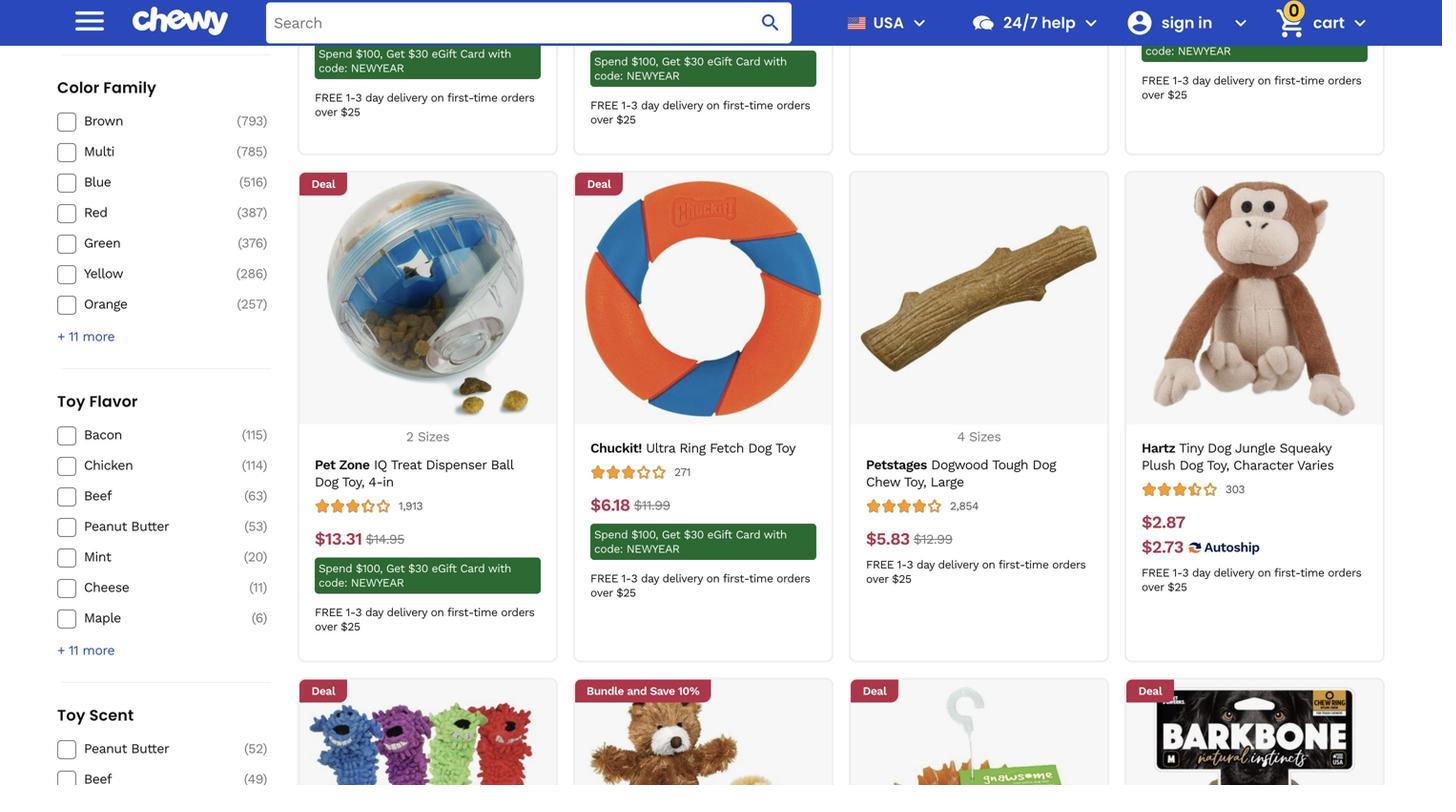 Task type: locate. For each thing, give the bounding box(es) containing it.
( 257 )
[[237, 296, 267, 312]]

0 vertical spatial peanut butter link
[[84, 518, 219, 535]]

7 ) from the top
[[263, 296, 267, 312]]

( 52 )
[[244, 741, 267, 756]]

spend down $13.31 text box
[[319, 562, 352, 575]]

1- down $5.83 $12.99
[[897, 558, 907, 572]]

2 sizes from the left
[[969, 429, 1001, 445]]

$12.99
[[315, 15, 366, 35], [914, 532, 953, 547]]

0 horizontal spatial $12.99
[[315, 15, 366, 35]]

gnawsome squeak & light led football dog toy, color varies, small image
[[861, 687, 1097, 785]]

1 vertical spatial $12.99
[[914, 532, 953, 547]]

$15.19 text field
[[590, 22, 636, 43]]

sizes for $13.31
[[418, 429, 450, 445]]

toy for toy scent
[[57, 704, 85, 726]]

toy,
[[1207, 458, 1229, 473], [342, 474, 364, 490], [904, 474, 926, 490]]

deal for multipet loofa floppy light-weight squeaky stuffing-free dog toy, color varies, 12-in, 1 count image
[[312, 685, 335, 698]]

Product search field
[[266, 2, 792, 43]]

0 horizontal spatial toy,
[[342, 474, 364, 490]]

15 ) from the top
[[263, 741, 267, 756]]

tiny
[[1179, 440, 1204, 456]]

in
[[1198, 12, 1213, 33]]

( 114 )
[[242, 457, 267, 473]]

color
[[57, 77, 100, 98]]

ball
[[491, 457, 513, 473]]

5 ) from the top
[[263, 235, 267, 251]]

1 vertical spatial 11
[[253, 579, 263, 595]]

beef link
[[84, 487, 219, 505]]

$13.31
[[315, 529, 362, 549]]

11 for color family
[[69, 328, 78, 344]]

1 + 11 more from the top
[[57, 328, 115, 344]]

pet qwerks barkbone peanut butter flavor chew ring tough dog chew toy, medium image
[[1137, 687, 1373, 785]]

1,913
[[399, 500, 423, 513]]

over
[[866, 24, 889, 37], [1142, 88, 1164, 102], [315, 106, 337, 119], [590, 113, 613, 127], [866, 573, 889, 586], [1142, 581, 1164, 594], [590, 586, 613, 600], [315, 620, 337, 634]]

$100, down $13.31 $14.95
[[356, 562, 383, 575]]

2 + 11 more from the top
[[57, 642, 115, 658]]

3 down $2.73 text box
[[1182, 566, 1189, 580]]

) for ( 6 )
[[263, 610, 267, 626]]

+ 11 more down maple
[[57, 642, 115, 658]]

color family
[[57, 77, 156, 98]]

0 vertical spatial +
[[57, 328, 65, 344]]

516
[[243, 174, 263, 190]]

2 peanut butter from the top
[[84, 741, 169, 756]]

3 down $12.99 text field
[[355, 91, 362, 105]]

$25 down the sign in link
[[1168, 88, 1187, 102]]

deal for pet zone iq treat dispenser ball dog toy, 4-in image
[[312, 178, 335, 191]]

6 ) from the top
[[263, 265, 267, 281]]

793
[[241, 113, 263, 129]]

$15.19
[[590, 22, 636, 42]]

more down orange at the top of page
[[83, 328, 115, 344]]

help menu image
[[1080, 11, 1103, 34]]

1 horizontal spatial toy,
[[904, 474, 926, 490]]

code: down $13.31 text box
[[319, 576, 347, 590]]

) for ( 793 )
[[263, 113, 267, 129]]

9 ) from the top
[[263, 457, 267, 473]]

0 vertical spatial butter
[[131, 518, 169, 534]]

14 ) from the top
[[263, 610, 267, 626]]

peanut butter link up mint link
[[84, 518, 219, 535]]

peanut
[[84, 518, 127, 534], [84, 741, 127, 756]]

(
[[237, 113, 241, 129], [237, 143, 241, 159], [239, 174, 243, 190], [237, 204, 241, 220], [238, 235, 242, 251], [236, 265, 240, 281], [237, 296, 241, 312], [242, 427, 246, 443], [242, 457, 246, 473], [244, 488, 248, 504], [244, 518, 248, 534], [244, 549, 248, 565], [249, 579, 253, 595], [252, 610, 255, 626], [244, 741, 248, 756]]

peanut for ( 53 )
[[84, 518, 127, 534]]

code:
[[1146, 45, 1174, 58], [319, 62, 347, 75], [594, 69, 623, 83], [594, 542, 623, 556], [319, 576, 347, 590]]

spend down $15.19 text field
[[594, 55, 628, 68]]

butter
[[131, 518, 169, 534], [131, 741, 169, 756]]

toy flavor
[[57, 391, 138, 412]]

spend $100, get $30 egift card with code: newyear
[[1146, 30, 1338, 58], [319, 47, 511, 75], [594, 55, 787, 83], [594, 528, 787, 556], [319, 562, 511, 590]]

( 11 )
[[249, 579, 267, 595]]

Search text field
[[266, 2, 792, 43]]

toy for toy flavor
[[57, 391, 85, 412]]

egift
[[1259, 30, 1284, 44], [432, 47, 457, 61], [707, 55, 732, 68], [707, 528, 732, 541], [432, 562, 457, 575]]

$25
[[892, 24, 912, 37], [1168, 88, 1187, 102], [341, 106, 360, 119], [616, 113, 636, 127], [892, 573, 912, 586], [1168, 581, 1187, 594], [616, 586, 636, 600], [341, 620, 360, 634]]

dog right tough
[[1033, 457, 1056, 473]]

$25 down $12.99 text field
[[341, 106, 360, 119]]

( 785 )
[[237, 143, 267, 159]]

) for ( 376 )
[[263, 235, 267, 251]]

autoship for $15.19
[[657, 24, 712, 40]]

None text field
[[590, 0, 641, 18], [645, 0, 687, 18], [590, 0, 641, 18], [645, 0, 687, 18]]

12 ) from the top
[[263, 549, 267, 565]]

peanut butter down beef link
[[84, 518, 169, 534]]

red link
[[84, 204, 219, 221]]

) for ( 785 )
[[263, 143, 267, 159]]

4 ) from the top
[[263, 204, 267, 220]]

1 vertical spatial peanut butter
[[84, 741, 169, 756]]

$6.18 $11.99
[[590, 495, 670, 515]]

13 ) from the top
[[263, 579, 267, 595]]

$25 down $2.73 text box
[[1168, 581, 1187, 594]]

1 vertical spatial autoship
[[1205, 540, 1260, 555]]

3 down $13.31 $14.95
[[355, 606, 362, 619]]

( for 387
[[237, 204, 241, 220]]

( for 11
[[249, 579, 253, 595]]

on
[[982, 10, 995, 23], [1258, 74, 1271, 87], [431, 91, 444, 105], [706, 99, 720, 112], [982, 558, 995, 572], [1258, 566, 1271, 580], [706, 572, 720, 585], [431, 606, 444, 619]]

newyear
[[1178, 45, 1231, 58], [351, 62, 404, 75], [627, 69, 680, 83], [627, 542, 680, 556], [351, 576, 404, 590]]

1 vertical spatial more
[[83, 328, 115, 344]]

deal for gnawsome squeak & light led football dog toy, color varies, small "image"
[[863, 685, 887, 698]]

3
[[907, 10, 913, 23], [1182, 74, 1189, 87], [355, 91, 362, 105], [631, 99, 637, 112], [907, 558, 913, 572], [1182, 566, 1189, 580], [631, 572, 637, 585], [355, 606, 362, 619]]

toy, down petstages
[[904, 474, 926, 490]]

303
[[1226, 483, 1245, 496]]

toy right fetch
[[776, 440, 796, 456]]

2 horizontal spatial toy,
[[1207, 458, 1229, 473]]

peanut down the scent on the bottom left of page
[[84, 741, 127, 756]]

2 peanut from the top
[[84, 741, 127, 756]]

free
[[866, 10, 894, 23], [1142, 74, 1170, 87], [315, 91, 343, 105], [590, 99, 618, 112], [866, 558, 894, 572], [1142, 566, 1170, 580], [590, 572, 618, 585], [315, 606, 343, 619]]

sizes right '4'
[[969, 429, 1001, 445]]

large
[[931, 474, 964, 490]]

blue
[[84, 174, 111, 190]]

orange link
[[84, 296, 219, 313]]

1 vertical spatial butter
[[131, 741, 169, 756]]

more for flavor
[[83, 642, 115, 658]]

3 down $5.83 $12.99
[[907, 558, 913, 572]]

+ 11 more down orange at the top of page
[[57, 328, 115, 344]]

mint
[[84, 549, 111, 565]]

1 horizontal spatial sizes
[[969, 429, 1001, 445]]

( for 20
[[244, 549, 248, 565]]

1 ) from the top
[[263, 113, 267, 129]]

0 vertical spatial $12.99
[[315, 15, 366, 35]]

1 horizontal spatial menu image
[[908, 11, 931, 34]]

dog down pet
[[315, 474, 338, 490]]

1 peanut butter link from the top
[[84, 518, 219, 535]]

toy left the scent on the bottom left of page
[[57, 704, 85, 726]]

3 ) from the top
[[263, 174, 267, 190]]

( for 52
[[244, 741, 248, 756]]

$25 down $15.19 text field
[[616, 113, 636, 127]]

delivery
[[938, 10, 979, 23], [1214, 74, 1254, 87], [387, 91, 427, 105], [662, 99, 703, 112], [938, 558, 979, 572], [1214, 566, 1254, 580], [662, 572, 703, 585], [387, 606, 427, 619]]

$6.18 text field
[[590, 495, 630, 516]]

1-
[[897, 10, 907, 23], [1173, 74, 1182, 87], [346, 91, 355, 105], [622, 99, 631, 112], [897, 558, 907, 572], [1173, 566, 1182, 580], [622, 572, 631, 585], [346, 606, 355, 619]]

in
[[383, 474, 394, 490]]

multi link
[[84, 143, 219, 160]]

2 + from the top
[[57, 642, 65, 658]]

card
[[1287, 30, 1312, 44], [460, 47, 485, 61], [736, 55, 761, 68], [736, 528, 761, 541], [460, 562, 485, 575]]

chewy support image
[[971, 10, 996, 35]]

family
[[103, 77, 156, 98]]

brown link
[[84, 112, 219, 130]]

None text field
[[1142, 0, 1187, 18], [1190, 0, 1229, 18], [1142, 0, 1187, 18], [1190, 0, 1229, 18]]

toy, inside dogwood tough dog chew toy, large
[[904, 474, 926, 490]]

$14.95 text field
[[366, 529, 404, 550]]

more down maple
[[83, 642, 115, 658]]

peanut butter down the scent on the bottom left of page
[[84, 741, 169, 756]]

0 vertical spatial 11
[[69, 328, 78, 344]]

autoship down 303
[[1205, 540, 1260, 555]]

2 peanut butter link from the top
[[84, 740, 219, 757]]

+ 11 more for toy
[[57, 642, 115, 658]]

butter down the scent on the bottom left of page
[[131, 741, 169, 756]]

beef
[[84, 488, 112, 504]]

) for ( 286 )
[[263, 265, 267, 281]]

peanut butter link
[[84, 518, 219, 535], [84, 740, 219, 757]]

115
[[246, 427, 263, 443]]

jungle
[[1235, 440, 1276, 456]]

11 up toy flavor
[[69, 328, 78, 344]]

8 ) from the top
[[263, 427, 267, 443]]

( 20 )
[[244, 549, 267, 565]]

20
[[248, 549, 263, 565]]

1 sizes from the left
[[418, 429, 450, 445]]

11 ) from the top
[[263, 518, 267, 534]]

toy, up 303
[[1207, 458, 1229, 473]]

chewy home image
[[133, 0, 228, 42]]

+ up toy scent in the left bottom of the page
[[57, 642, 65, 658]]

$100, down $12.99 text field
[[356, 47, 383, 61]]

code: down $12.99 text field
[[319, 62, 347, 75]]

cart menu image
[[1349, 11, 1372, 34]]

( 6 )
[[252, 610, 267, 626]]

0 vertical spatial peanut
[[84, 518, 127, 534]]

) for ( 20 )
[[263, 549, 267, 565]]

2 vertical spatial 11
[[69, 642, 78, 658]]

butter for ( 53 )
[[131, 518, 169, 534]]

sizes right 2
[[418, 429, 450, 445]]

$100, left account menu image
[[1183, 30, 1210, 44]]

sizes for $5.83
[[969, 429, 1001, 445]]

1 peanut from the top
[[84, 518, 127, 534]]

multipet loofa floppy light-weight squeaky stuffing-free dog toy, color varies, 12-in, 1 count image
[[310, 687, 546, 785]]

( for 516
[[239, 174, 243, 190]]

4
[[957, 429, 965, 445]]

kong plush teddy bear + duck dog toy image
[[585, 687, 822, 785]]

$2.87 text field
[[1142, 512, 1185, 533]]

+ up toy flavor
[[57, 328, 65, 344]]

1 vertical spatial peanut
[[84, 741, 127, 756]]

0 horizontal spatial sizes
[[418, 429, 450, 445]]

sign in
[[1162, 12, 1213, 33]]

0 vertical spatial + 11 more
[[57, 328, 115, 344]]

toy left flavor
[[57, 391, 85, 412]]

items image
[[1274, 6, 1307, 40]]

286
[[240, 265, 263, 281]]

2 vertical spatial toy
[[57, 704, 85, 726]]

+ for toy
[[57, 642, 65, 658]]

free 1-3 day delivery on first-time orders over $25
[[866, 10, 1086, 37], [1142, 74, 1362, 102], [315, 91, 535, 119], [590, 99, 810, 127], [866, 558, 1086, 586], [1142, 566, 1362, 594], [590, 572, 810, 600], [315, 606, 535, 634]]

0 vertical spatial toy
[[57, 391, 85, 412]]

0 horizontal spatial autoship
[[657, 24, 712, 40]]

submit search image
[[759, 11, 782, 34]]

time
[[1025, 10, 1049, 23], [1301, 74, 1325, 87], [474, 91, 497, 105], [749, 99, 773, 112], [1025, 558, 1049, 572], [1301, 566, 1325, 580], [749, 572, 773, 585], [474, 606, 497, 619]]

1 vertical spatial +
[[57, 642, 65, 658]]

10 ) from the top
[[263, 488, 267, 504]]

1 peanut butter from the top
[[84, 518, 169, 534]]

more right 13 on the top of the page
[[85, 15, 117, 30]]

hartz tiny dog jungle squeaky plush dog toy, character varies image
[[1137, 180, 1373, 417]]

2
[[406, 429, 414, 445]]

peanut butter for ( 52 )
[[84, 741, 169, 756]]

11 up toy scent in the left bottom of the page
[[69, 642, 78, 658]]

0 vertical spatial peanut butter
[[84, 518, 169, 534]]

chicken link
[[84, 457, 219, 474]]

1 + from the top
[[57, 328, 65, 344]]

$100,
[[1183, 30, 1210, 44], [356, 47, 383, 61], [631, 55, 658, 68], [631, 528, 658, 541], [356, 562, 383, 575]]

1- down $2.73 text box
[[1173, 566, 1182, 580]]

dispenser
[[426, 457, 487, 473]]

iq treat dispenser ball dog toy, 4-in
[[315, 457, 513, 490]]

0 vertical spatial autoship
[[657, 24, 712, 40]]

dog inside iq treat dispenser ball dog toy, 4-in
[[315, 474, 338, 490]]

toy scent
[[57, 704, 134, 726]]

butter down beef link
[[131, 518, 169, 534]]

) for ( 63 )
[[263, 488, 267, 504]]

)
[[263, 113, 267, 129], [263, 143, 267, 159], [263, 174, 267, 190], [263, 204, 267, 220], [263, 235, 267, 251], [263, 265, 267, 281], [263, 296, 267, 312], [263, 427, 267, 443], [263, 457, 267, 473], [263, 488, 267, 504], [263, 518, 267, 534], [263, 549, 267, 565], [263, 579, 267, 595], [263, 610, 267, 626], [263, 741, 267, 756]]

) for ( 516 )
[[263, 174, 267, 190]]

menu image up "color"
[[71, 2, 109, 40]]

sign
[[1162, 12, 1195, 33]]

2 vertical spatial more
[[83, 642, 115, 658]]

dogwood
[[931, 457, 988, 473]]

$30
[[1235, 30, 1255, 44], [408, 47, 428, 61], [684, 55, 704, 68], [684, 528, 704, 541], [408, 562, 428, 575]]

$6.18
[[590, 495, 630, 515]]

2 sizes
[[406, 429, 450, 445]]

dog right fetch
[[748, 440, 772, 456]]

zone
[[339, 457, 370, 473]]

( for 63
[[244, 488, 248, 504]]

newyear down $11.99 text field
[[627, 542, 680, 556]]

$13.31 text field
[[315, 529, 362, 550]]

peanut butter
[[84, 518, 169, 534], [84, 741, 169, 756]]

autoship for $2.73
[[1205, 540, 1260, 555]]

peanut down beef
[[84, 518, 127, 534]]

pet zone
[[315, 457, 370, 473]]

1 vertical spatial + 11 more
[[57, 642, 115, 658]]

( 387 )
[[237, 204, 267, 220]]

2 butter from the top
[[131, 741, 169, 756]]

toy, down zone
[[342, 474, 364, 490]]

( for 6
[[252, 610, 255, 626]]

( 793 )
[[237, 113, 267, 129]]

autoship right $15.19
[[657, 24, 712, 40]]

( for 785
[[237, 143, 241, 159]]

1- down $12.99 text field
[[346, 91, 355, 105]]

menu image
[[71, 2, 109, 40], [908, 11, 931, 34]]

4 sizes
[[957, 429, 1001, 445]]

1 horizontal spatial $12.99
[[914, 532, 953, 547]]

1- down sign
[[1173, 74, 1182, 87]]

1 horizontal spatial autoship
[[1205, 540, 1260, 555]]

more for family
[[83, 328, 115, 344]]

1 butter from the top
[[131, 518, 169, 534]]

peanut butter link down the scent on the bottom left of page
[[84, 740, 219, 757]]

11 up 6
[[253, 579, 263, 595]]

menu image right usa at the top right of page
[[908, 11, 931, 34]]

$25 left chewy support image on the right of the page
[[892, 24, 912, 37]]

1 vertical spatial peanut butter link
[[84, 740, 219, 757]]

2 ) from the top
[[263, 143, 267, 159]]

( for 115
[[242, 427, 246, 443]]



Task type: vqa. For each thing, say whether or not it's contained in the screenshot.


Task type: describe. For each thing, give the bounding box(es) containing it.
chuckit!
[[590, 440, 642, 456]]

1- left chewy support image on the right of the page
[[897, 10, 907, 23]]

( for 793
[[237, 113, 241, 129]]

) for ( 115 )
[[263, 427, 267, 443]]

( for 114
[[242, 457, 246, 473]]

chuckit! ultra ring fetch dog toy image
[[585, 180, 822, 417]]

scent
[[89, 704, 134, 726]]

green
[[84, 235, 121, 251]]

maple
[[84, 610, 121, 626]]

peanut butter for ( 53 )
[[84, 518, 169, 534]]

$25 down $5.83 $12.99
[[892, 573, 912, 586]]

) for ( 52 )
[[263, 741, 267, 756]]

( 115 )
[[242, 427, 267, 443]]

red
[[84, 204, 107, 220]]

( for 376
[[238, 235, 242, 251]]

53
[[248, 518, 263, 534]]

toy, inside 'tiny dog jungle squeaky plush dog toy, character varies'
[[1207, 458, 1229, 473]]

24/7
[[1004, 12, 1038, 33]]

code: down $15.19 text field
[[594, 69, 623, 83]]

1- down $6.18 $11.99
[[622, 572, 631, 585]]

dog right tiny
[[1208, 440, 1231, 456]]

dog inside dogwood tough dog chew toy, large
[[1033, 457, 1056, 473]]

bacon link
[[84, 426, 219, 444]]

$12.99 text field
[[914, 529, 953, 550]]

multi
[[84, 143, 114, 159]]

deal for chuckit! ultra ring fetch dog toy 'image'
[[587, 178, 611, 191]]

$25 down $13.31 text box
[[341, 620, 360, 634]]

$5.83
[[866, 529, 910, 549]]

2,854
[[950, 500, 979, 513]]

114
[[246, 457, 263, 473]]

bundle
[[587, 685, 624, 698]]

24/7 help link
[[963, 0, 1076, 46]]

13 more
[[69, 15, 117, 30]]

character
[[1234, 458, 1294, 473]]

3 right usa at the top right of page
[[907, 10, 913, 23]]

1- down $13.31 $14.95
[[346, 606, 355, 619]]

ring
[[679, 440, 706, 456]]

newyear down the in
[[1178, 45, 1231, 58]]

usa button
[[839, 0, 931, 46]]

cart
[[1313, 12, 1345, 33]]

petstages dogwood tough dog chew toy, large image
[[861, 180, 1097, 417]]

1 vertical spatial toy
[[776, 440, 796, 456]]

24/7 help
[[1004, 12, 1076, 33]]

( 63 )
[[244, 488, 267, 504]]

63
[[248, 488, 263, 504]]

11 for toy flavor
[[69, 642, 78, 658]]

( for 53
[[244, 518, 248, 534]]

) for ( 53 )
[[263, 518, 267, 534]]

$11.99 text field
[[634, 495, 670, 516]]

0 horizontal spatial menu image
[[71, 2, 109, 40]]

+ 11 more for color
[[57, 328, 115, 344]]

3 down $6.18 $11.99
[[631, 572, 637, 585]]

spend down $6.18 text field
[[594, 528, 628, 541]]

) for ( 114 )
[[263, 457, 267, 473]]

$12.99 text field
[[315, 15, 366, 36]]

green link
[[84, 234, 219, 252]]

) for ( 387 )
[[263, 204, 267, 220]]

3 down $15.19 text field
[[631, 99, 637, 112]]

$2.73
[[1142, 537, 1184, 557]]

( 376 )
[[238, 235, 267, 251]]

376
[[242, 235, 263, 251]]

( 286 )
[[236, 265, 267, 281]]

spend left the in
[[1146, 30, 1179, 44]]

785
[[241, 143, 263, 159]]

387
[[241, 204, 263, 220]]

$25 down $6.18 $11.99
[[616, 586, 636, 600]]

chicken
[[84, 457, 133, 473]]

spend down $12.99 text field
[[319, 47, 352, 61]]

code: down sign
[[1146, 45, 1174, 58]]

menu image inside usa popup button
[[908, 11, 931, 34]]

butter for ( 52 )
[[131, 741, 169, 756]]

$5.83 text field
[[866, 529, 910, 550]]

save
[[650, 685, 675, 698]]

) for ( 11 )
[[263, 579, 267, 595]]

( for 286
[[236, 265, 240, 281]]

) for ( 257 )
[[263, 296, 267, 312]]

$100, down $15.19 text field
[[631, 55, 658, 68]]

10%
[[678, 685, 700, 698]]

orange
[[84, 296, 127, 312]]

squeaky
[[1280, 440, 1332, 456]]

pet zone iq treat dispenser ball dog toy, 4-in image
[[310, 180, 546, 417]]

( for 257
[[237, 296, 241, 312]]

cheese
[[84, 579, 129, 595]]

plush
[[1142, 458, 1176, 473]]

4-
[[369, 474, 383, 490]]

mint link
[[84, 548, 219, 566]]

peanut butter link for ( 53 )
[[84, 518, 219, 535]]

and
[[627, 685, 647, 698]]

toy, inside iq treat dispenser ball dog toy, 4-in
[[342, 474, 364, 490]]

6
[[255, 610, 263, 626]]

dog down tiny
[[1180, 458, 1203, 473]]

tough
[[992, 457, 1028, 473]]

$5.83 $12.99
[[866, 529, 953, 549]]

1- down $15.19 text field
[[622, 99, 631, 112]]

hartz
[[1142, 440, 1175, 456]]

13
[[69, 15, 81, 30]]

ultra
[[646, 440, 675, 456]]

dogwood tough dog chew toy, large
[[866, 457, 1056, 490]]

chew
[[866, 474, 900, 490]]

sign in link
[[1118, 0, 1226, 46]]

newyear down $15.19 text field
[[627, 69, 680, 83]]

+ for color
[[57, 328, 65, 344]]

tiny dog jungle squeaky plush dog toy, character varies
[[1142, 440, 1334, 473]]

cart link
[[1268, 0, 1345, 46]]

$2.73 text field
[[1142, 537, 1184, 558]]

3 down sign in
[[1182, 74, 1189, 87]]

peanut butter link for ( 52 )
[[84, 740, 219, 757]]

treat
[[391, 457, 422, 473]]

271
[[674, 466, 691, 479]]

$11.99
[[634, 498, 670, 513]]

52
[[248, 741, 263, 756]]

petstages
[[866, 457, 927, 473]]

newyear down $14.95 text box
[[351, 576, 404, 590]]

fetch
[[710, 440, 744, 456]]

257
[[241, 296, 263, 312]]

$100, down $11.99 text field
[[631, 528, 658, 541]]

varies
[[1297, 458, 1334, 473]]

peanut for ( 52 )
[[84, 741, 127, 756]]

( 53 )
[[244, 518, 267, 534]]

$2.87
[[1142, 512, 1185, 533]]

code: down $6.18 text field
[[594, 542, 623, 556]]

chuckit! ultra ring fetch dog toy
[[590, 440, 796, 456]]

bundle and save 10%
[[587, 685, 700, 698]]

deal for pet qwerks barkbone peanut butter flavor chew ring tough dog chew toy, medium image
[[1139, 685, 1162, 698]]

account menu image
[[1229, 11, 1252, 34]]

bacon
[[84, 427, 122, 443]]

blue link
[[84, 173, 219, 191]]

brown
[[84, 113, 123, 129]]

0 vertical spatial more
[[85, 15, 117, 30]]

yellow link
[[84, 265, 219, 282]]

$12.99 inside $5.83 $12.99
[[914, 532, 953, 547]]

newyear down $12.99 text field
[[351, 62, 404, 75]]



